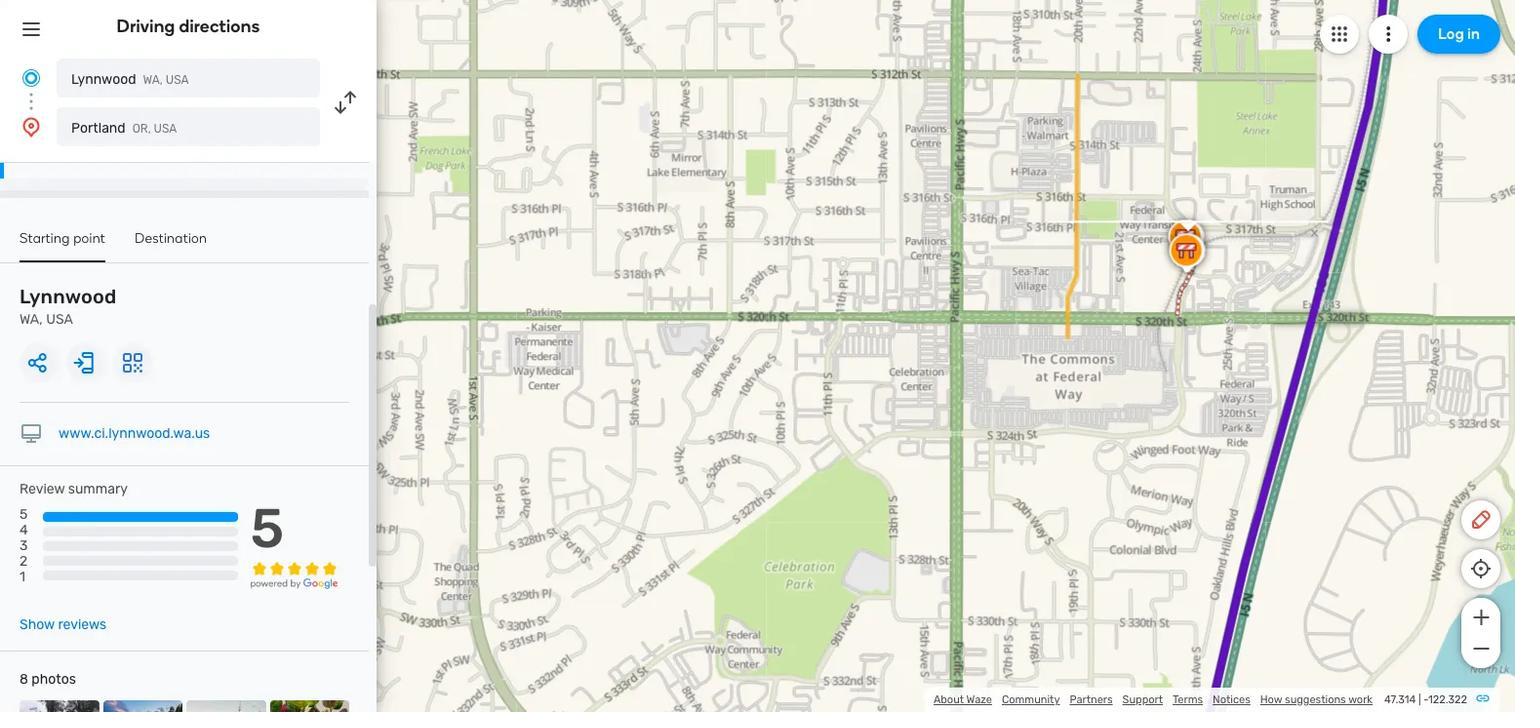 Task type: locate. For each thing, give the bounding box(es) containing it.
show
[[20, 617, 55, 633]]

road
[[1063, 101, 1101, 119]]

1 vertical spatial lynnwood
[[20, 285, 116, 308]]

1 vertical spatial ×
[[1311, 224, 1319, 242]]

usa
[[166, 73, 189, 87], [154, 122, 177, 136], [46, 311, 73, 328]]

0 horizontal spatial 3
[[20, 538, 28, 555]]

0 vertical spatial ×
[[1311, 76, 1319, 95]]

starting point
[[20, 230, 105, 247]]

2 × link from the top
[[1306, 224, 1324, 242]]

1 horizontal spatial wa,
[[143, 73, 163, 87]]

lynnwood wa, usa
[[71, 71, 189, 88], [20, 285, 116, 328]]

5
[[250, 497, 284, 561], [20, 507, 28, 523]]

www.ci.lynnwood.wa.us
[[59, 425, 210, 442]]

5 inside 5 4 3 2 1
[[20, 507, 28, 523]]

wa, up or,
[[143, 73, 163, 87]]

www.ci.lynnwood.wa.us link
[[59, 425, 210, 442]]

1 vertical spatial lynnwood wa, usa
[[20, 285, 116, 328]]

usa right or,
[[154, 122, 177, 136]]

122.322
[[1429, 694, 1468, 706]]

1 vertical spatial × link
[[1306, 224, 1324, 242]]

1 horizontal spatial 3
[[1126, 152, 1133, 164]]

community
[[1002, 694, 1060, 706]]

0 horizontal spatial 5
[[20, 507, 28, 523]]

wa,
[[143, 73, 163, 87], [20, 311, 43, 328]]

4
[[20, 522, 28, 539]]

0 down the report
[[1086, 192, 1092, 203]]

lynnwood wa, usa down starting point button
[[20, 285, 116, 328]]

3 inside 5 4 3 2 1
[[20, 538, 28, 555]]

usa down starting point button
[[46, 311, 73, 328]]

miles
[[87, 148, 123, 162]]

wa, down starting point button
[[20, 311, 43, 328]]

0
[[1086, 192, 1092, 203], [1124, 192, 1130, 203]]

23rd ave s reported by 3 wazers last report 104 days ago
[[1063, 133, 1188, 179]]

3 right by
[[1126, 152, 1133, 164]]

3
[[1126, 152, 1133, 164], [20, 538, 28, 555]]

×
[[1311, 76, 1319, 95], [1311, 224, 1319, 242]]

0 horizontal spatial 0
[[1086, 192, 1092, 203]]

suggestions
[[1285, 694, 1346, 706]]

lynnwood up portland
[[71, 71, 136, 88]]

× link
[[1306, 76, 1324, 95], [1306, 224, 1324, 242]]

review summary
[[20, 481, 128, 498]]

closed
[[1104, 101, 1152, 119]]

support
[[1123, 694, 1163, 706]]

47.314 | -122.322
[[1385, 694, 1468, 706]]

notices
[[1213, 694, 1251, 706]]

summary
[[68, 481, 128, 498]]

starting
[[20, 230, 70, 247]]

lynnwood
[[71, 71, 136, 88], [20, 285, 116, 308]]

0 vertical spatial usa
[[166, 73, 189, 87]]

work
[[1349, 694, 1373, 706]]

portland
[[71, 120, 126, 137]]

reviews
[[58, 617, 107, 633]]

190.1 miles
[[55, 148, 123, 162]]

directions
[[179, 16, 260, 37]]

3 inside 23rd ave s reported by 3 wazers last report 104 days ago
[[1126, 152, 1133, 164]]

driving directions
[[117, 16, 260, 37]]

5 for 5
[[250, 497, 284, 561]]

-
[[1424, 694, 1429, 706]]

1
[[20, 569, 25, 586]]

how suggestions work link
[[1260, 694, 1373, 706]]

0 down 104
[[1124, 192, 1130, 203]]

0 vertical spatial 3
[[1126, 152, 1133, 164]]

0 vertical spatial × link
[[1306, 76, 1324, 95]]

image 1 of lynnwood, lynnwood image
[[20, 701, 99, 712]]

photos
[[32, 671, 76, 688]]

1 vertical spatial usa
[[154, 122, 177, 136]]

1 0 from the left
[[1086, 192, 1092, 203]]

community link
[[1002, 694, 1060, 706]]

1 vertical spatial 3
[[20, 538, 28, 555]]

usa down driving directions
[[166, 73, 189, 87]]

2
[[20, 554, 28, 570]]

image 2 of lynnwood, lynnwood image
[[103, 701, 182, 712]]

47.314
[[1385, 694, 1416, 706]]

5 4 3 2 1
[[20, 507, 28, 586]]

wazers
[[1135, 152, 1171, 164]]

how
[[1260, 694, 1282, 706]]

1 horizontal spatial 0
[[1124, 192, 1130, 203]]

lynnwood down starting point button
[[20, 285, 116, 308]]

current location image
[[20, 66, 43, 90]]

days
[[1142, 166, 1167, 179]]

0 vertical spatial lynnwood
[[71, 71, 136, 88]]

zoom out image
[[1469, 637, 1493, 661]]

3 up 1
[[20, 538, 28, 555]]

0 vertical spatial wa,
[[143, 73, 163, 87]]

image 4 of lynnwood, lynnwood image
[[270, 701, 349, 712]]

s
[[1118, 133, 1126, 147]]

ago
[[1169, 166, 1188, 179]]

support link
[[1123, 694, 1163, 706]]

about waze community partners support terms notices how suggestions work
[[934, 694, 1373, 706]]

about waze link
[[934, 694, 992, 706]]

location image
[[20, 115, 43, 139]]

lynnwood wa, usa up 'portland or, usa'
[[71, 71, 189, 88]]

1 horizontal spatial 5
[[250, 497, 284, 561]]

1 vertical spatial wa,
[[20, 311, 43, 328]]



Task type: vqa. For each thing, say whether or not it's contained in the screenshot.
topmost USA
yes



Task type: describe. For each thing, give the bounding box(es) containing it.
computer image
[[20, 423, 43, 446]]

point
[[73, 230, 105, 247]]

road closed
[[1063, 101, 1152, 119]]

5 for 5 4 3 2 1
[[20, 507, 28, 523]]

by
[[1112, 152, 1124, 164]]

0 vertical spatial lynnwood wa, usa
[[71, 71, 189, 88]]

starting point button
[[20, 230, 105, 262]]

waze
[[967, 694, 992, 706]]

190.1
[[55, 148, 83, 162]]

0 horizontal spatial wa,
[[20, 311, 43, 328]]

104
[[1121, 166, 1140, 179]]

driving
[[117, 16, 175, 37]]

terms
[[1173, 694, 1203, 706]]

image 3 of lynnwood, lynnwood image
[[186, 701, 266, 712]]

reported
[[1063, 152, 1109, 164]]

2 × from the top
[[1311, 224, 1319, 242]]

last
[[1063, 166, 1085, 179]]

show reviews
[[20, 617, 107, 633]]

review
[[20, 481, 65, 498]]

link image
[[1475, 691, 1491, 706]]

about
[[934, 694, 964, 706]]

pencil image
[[1469, 508, 1493, 532]]

terms link
[[1173, 694, 1203, 706]]

portland or, usa
[[71, 120, 177, 137]]

1 × link from the top
[[1306, 76, 1324, 95]]

notices link
[[1213, 694, 1251, 706]]

23rd
[[1063, 133, 1090, 147]]

destination button
[[135, 230, 207, 261]]

|
[[1419, 694, 1421, 706]]

1 × from the top
[[1311, 76, 1319, 95]]

partners
[[1070, 694, 1113, 706]]

zoom in image
[[1469, 606, 1493, 629]]

8 photos
[[20, 671, 76, 688]]

usa inside 'portland or, usa'
[[154, 122, 177, 136]]

2 0 from the left
[[1124, 192, 1130, 203]]

report
[[1087, 166, 1118, 179]]

8
[[20, 671, 28, 688]]

destination
[[135, 230, 207, 247]]

or,
[[132, 122, 151, 136]]

partners link
[[1070, 694, 1113, 706]]

2 vertical spatial usa
[[46, 311, 73, 328]]

ave
[[1093, 133, 1115, 147]]



